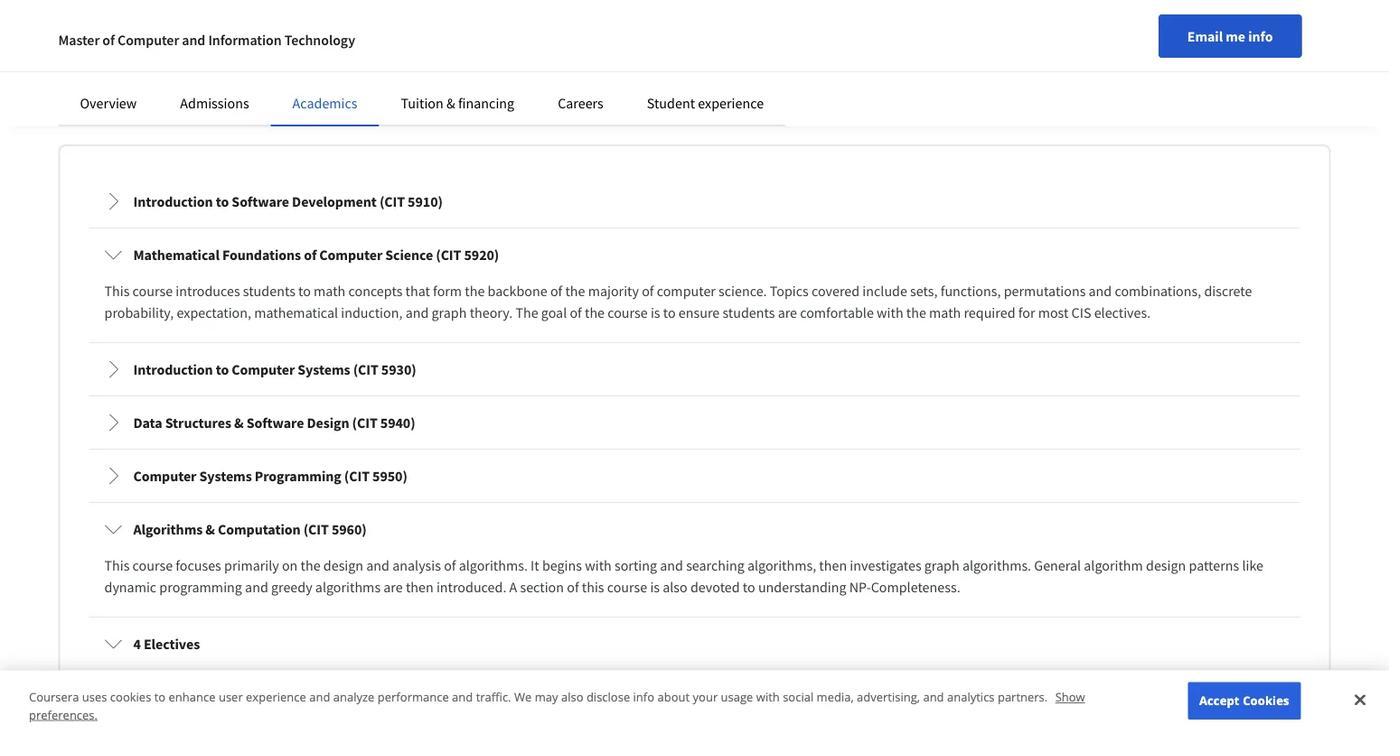 Task type: describe. For each thing, give the bounding box(es) containing it.
this for this course focuses primarily on the design and analysis of algorithms. it begins with sorting and searching algorithms, then investigates graph algorithms. general algorithm design patterns like dynamic programming and greedy algorithms are then introduced. a section of this course is also devoted to understanding np-completeness.
[[104, 557, 130, 575]]

introduced.
[[436, 578, 506, 597]]

accept
[[1199, 693, 1240, 709]]

and down "that"
[[405, 304, 429, 322]]

foundations
[[222, 246, 301, 264]]

required
[[964, 304, 1015, 322]]

permutations
[[1004, 282, 1086, 300]]

electives. right level
[[446, 672, 503, 690]]

searching
[[686, 557, 744, 575]]

cookies
[[110, 689, 151, 706]]

user
[[219, 689, 243, 706]]

master of computer and information technology
[[58, 31, 355, 49]]

email me info button
[[1158, 14, 1302, 58]]

in
[[619, 672, 630, 690]]

to down expectation,
[[216, 361, 229, 379]]

this
[[582, 578, 604, 597]]

focuses
[[176, 557, 221, 575]]

and left 'analyze'
[[309, 689, 330, 706]]

mathematical foundations of computer science (cit 5920) button
[[90, 230, 1299, 280]]

are inside this course introduces students to math concepts that form the backbone of the majority of computer science. topics covered include sets, functions, permutations and combinations, discrete probability, expectation, mathematical induction, and graph theory. the goal of the course is to ensure students are comfortable with the math required for most cis electives.
[[778, 304, 797, 322]]

mcit online students must complete four graduate-level electives. mcit online is still in the process of developing new electives. students must pass and complete four of the core courses before registering for electives.
[[104, 672, 1267, 711]]

and left information
[[182, 31, 205, 49]]

data
[[133, 414, 162, 432]]

the left core
[[1127, 672, 1147, 690]]

coursera uses cookies to enhance user experience and analyze performance and traffic. we may also disclose info about your usage with social media, advertising, and analytics partners.
[[29, 689, 1051, 706]]

discrete
[[1204, 282, 1252, 300]]

course up probability,
[[133, 282, 173, 300]]

process
[[656, 672, 702, 690]]

5930)
[[381, 361, 416, 379]]

electives. right new
[[819, 672, 875, 690]]

1 complete from the left
[[269, 672, 326, 690]]

pass
[[968, 672, 996, 690]]

electives. inside this course introduces students to math concepts that form the backbone of the majority of computer science. topics covered include sets, functions, permutations and combinations, discrete probability, expectation, mathematical induction, and graph theory. the goal of the course is to ensure students are comfortable with the math required for most cis electives.
[[1094, 304, 1151, 322]]

algorithms & computation (cit 5960) button
[[90, 504, 1299, 555]]

concepts
[[348, 282, 402, 300]]

mathematical
[[133, 246, 220, 264]]

students inside "mcit online students must complete four graduate-level electives. mcit online is still in the process of developing new electives. students must pass and complete four of the core courses before registering for electives."
[[180, 672, 233, 690]]

of right master
[[102, 31, 115, 49]]

most
[[1038, 304, 1069, 322]]

enhance
[[169, 689, 216, 706]]

analysis
[[392, 557, 441, 575]]

privacy alert dialog
[[0, 671, 1389, 735]]

a
[[509, 578, 517, 597]]

algorithms,
[[747, 557, 816, 575]]

topics
[[770, 282, 809, 300]]

algorithm
[[1084, 557, 1143, 575]]

careers link
[[558, 94, 604, 112]]

course down sorting
[[607, 578, 647, 597]]

for inside this course introduces students to math concepts that form the backbone of the majority of computer science. topics covered include sets, functions, permutations and combinations, discrete probability, expectation, mathematical induction, and graph theory. the goal of the course is to ensure students are comfortable with the math required for most cis electives.
[[1018, 304, 1035, 322]]

social
[[783, 689, 814, 706]]

developing
[[720, 672, 787, 690]]

admissions link
[[180, 94, 249, 112]]

general
[[1034, 557, 1081, 575]]

& inside data structures & software design (cit 5940) dropdown button
[[234, 414, 244, 432]]

1 vertical spatial students
[[722, 304, 775, 322]]

master
[[58, 31, 100, 49]]

2 design from the left
[[1146, 557, 1186, 575]]

admissions
[[180, 94, 249, 112]]

usage
[[721, 689, 753, 706]]

still
[[594, 672, 616, 690]]

introduction to computer systems (cit 5930)
[[133, 361, 416, 379]]

science
[[385, 246, 433, 264]]

media,
[[817, 689, 854, 706]]

computer right master
[[118, 31, 179, 49]]

4 electives button
[[90, 619, 1299, 670]]

patterns
[[1189, 557, 1239, 575]]

overview
[[80, 94, 137, 112]]

electives
[[144, 635, 200, 653]]

graduate-
[[356, 672, 415, 690]]

(cit left '5960)'
[[303, 521, 329, 539]]

(cit left "5950)"
[[344, 467, 370, 485]]

to down computer at the top
[[663, 304, 676, 322]]

& for financing
[[446, 94, 455, 112]]

expectation,
[[177, 304, 251, 322]]

electives. down electives
[[191, 693, 248, 711]]

2 four from the left
[[1084, 672, 1109, 690]]

(cit left the 5940)
[[352, 414, 377, 432]]

data structures & software design (cit 5940) button
[[90, 398, 1299, 448]]

with inside 'privacy' alert dialog
[[756, 689, 780, 706]]

also inside this course focuses primarily on the design and analysis of algorithms. it begins with sorting and searching algorithms, then investigates graph algorithms. general algorithm design patterns like dynamic programming and greedy algorithms are then introduced. a section of this course is also devoted to understanding np-completeness.
[[663, 578, 688, 597]]

students
[[878, 672, 932, 690]]

and right sorting
[[660, 557, 683, 575]]

of left core
[[1112, 672, 1124, 690]]

show preferences.
[[29, 689, 1085, 723]]

section
[[520, 578, 564, 597]]

of up introduced.
[[444, 557, 456, 575]]

are inside this course focuses primarily on the design and analysis of algorithms. it begins with sorting and searching algorithms, then investigates graph algorithms. general algorithm design patterns like dynamic programming and greedy algorithms are then introduced. a section of this course is also devoted to understanding np-completeness.
[[383, 578, 403, 597]]

computer up data structures & software design (cit 5940)
[[232, 361, 295, 379]]

student experience
[[647, 94, 764, 112]]

is inside this course introduces students to math concepts that form the backbone of the majority of computer science. topics covered include sets, functions, permutations and combinations, discrete probability, expectation, mathematical induction, and graph theory. the goal of the course is to ensure students are comfortable with the math required for most cis electives.
[[651, 304, 660, 322]]

tuition & financing link
[[401, 94, 514, 112]]

2 online from the left
[[539, 672, 579, 690]]

form
[[433, 282, 462, 300]]

on
[[282, 557, 298, 575]]

that
[[405, 282, 430, 300]]

computation
[[218, 521, 301, 539]]

2 complete from the left
[[1025, 672, 1081, 690]]

like
[[1242, 557, 1263, 575]]

goal
[[541, 304, 567, 322]]

introduction to software development (cit 5910) button
[[90, 176, 1299, 227]]

dynamic
[[104, 578, 156, 597]]

begins
[[542, 557, 582, 575]]

may
[[535, 689, 558, 706]]

5940)
[[380, 414, 415, 432]]

info inside button
[[1248, 27, 1273, 45]]

algorithms & computation (cit 5960)
[[133, 521, 367, 539]]

introduction for introduction to computer systems (cit 5930)
[[133, 361, 213, 379]]

email me info
[[1187, 27, 1273, 45]]

partners.
[[998, 689, 1048, 706]]

completeness.
[[871, 578, 960, 597]]

your
[[693, 689, 718, 706]]

this course focuses primarily on the design and analysis of algorithms. it begins with sorting and searching algorithms, then investigates graph algorithms. general algorithm design patterns like dynamic programming and greedy algorithms are then introduced. a section of this course is also devoted to understanding np-completeness.
[[104, 557, 1263, 597]]

backbone
[[488, 282, 547, 300]]

primarily
[[224, 557, 279, 575]]

of right majority
[[642, 282, 654, 300]]

accept cookies button
[[1188, 683, 1301, 720]]

computer systems programming (cit 5950)
[[133, 467, 407, 485]]

course down majority
[[608, 304, 648, 322]]

comfortable
[[800, 304, 874, 322]]

overview link
[[80, 94, 137, 112]]



Task type: locate. For each thing, give the bounding box(es) containing it.
before
[[1228, 672, 1267, 690]]

to up mathematical
[[298, 282, 311, 300]]

1 vertical spatial this
[[104, 557, 130, 575]]

1 vertical spatial introduction
[[133, 361, 213, 379]]

this inside this course introduces students to math concepts that form the backbone of the majority of computer science. topics covered include sets, functions, permutations and combinations, discrete probability, expectation, mathematical induction, and graph theory. the goal of the course is to ensure students are comfortable with the math required for most cis electives.
[[104, 282, 130, 300]]

is down sorting
[[650, 578, 660, 597]]

of
[[102, 31, 115, 49], [304, 246, 317, 264], [550, 282, 562, 300], [642, 282, 654, 300], [570, 304, 582, 322], [444, 557, 456, 575], [567, 578, 579, 597], [705, 672, 717, 690], [1112, 672, 1124, 690]]

0 vertical spatial students
[[243, 282, 295, 300]]

2 horizontal spatial with
[[877, 304, 903, 322]]

tuition
[[401, 94, 444, 112]]

registering
[[104, 693, 169, 711]]

2 horizontal spatial &
[[446, 94, 455, 112]]

mathematical
[[254, 304, 338, 322]]

traffic.
[[476, 689, 511, 706]]

academics link
[[292, 94, 357, 112]]

0 horizontal spatial info
[[633, 689, 654, 706]]

1 vertical spatial info
[[633, 689, 654, 706]]

2 introduction from the top
[[133, 361, 213, 379]]

complete
[[269, 672, 326, 690], [1025, 672, 1081, 690]]

complete left 'analyze'
[[269, 672, 326, 690]]

algorithms. up "a" on the left
[[459, 557, 528, 575]]

data structures & software design (cit 5940)
[[133, 414, 415, 432]]

0 vertical spatial for
[[1018, 304, 1035, 322]]

with inside this course introduces students to math concepts that form the backbone of the majority of computer science. topics covered include sets, functions, permutations and combinations, discrete probability, expectation, mathematical induction, and graph theory. the goal of the course is to ensure students are comfortable with the math required for most cis electives.
[[877, 304, 903, 322]]

0 vertical spatial experience
[[698, 94, 764, 112]]

and up algorithms
[[366, 557, 390, 575]]

students up mathematical
[[243, 282, 295, 300]]

computer up algorithms
[[133, 467, 196, 485]]

four
[[329, 672, 353, 690], [1084, 672, 1109, 690]]

1 vertical spatial then
[[406, 578, 434, 597]]

software left "design"
[[246, 414, 304, 432]]

0 horizontal spatial math
[[314, 282, 346, 300]]

majority
[[588, 282, 639, 300]]

0 horizontal spatial graph
[[432, 304, 467, 322]]

0 horizontal spatial then
[[406, 578, 434, 597]]

0 horizontal spatial experience
[[246, 689, 306, 706]]

for left most at the right of page
[[1018, 304, 1035, 322]]

and right pass
[[999, 672, 1022, 690]]

and
[[182, 31, 205, 49], [1089, 282, 1112, 300], [405, 304, 429, 322], [366, 557, 390, 575], [660, 557, 683, 575], [245, 578, 268, 597], [999, 672, 1022, 690], [309, 689, 330, 706], [452, 689, 473, 706], [923, 689, 944, 706]]

info right in
[[633, 689, 654, 706]]

0 horizontal spatial four
[[329, 672, 353, 690]]

careers
[[558, 94, 604, 112]]

advertising,
[[857, 689, 920, 706]]

(cit left 5930)
[[353, 361, 378, 379]]

0 vertical spatial with
[[877, 304, 903, 322]]

electives. right the cis
[[1094, 304, 1151, 322]]

1 design from the left
[[323, 557, 363, 575]]

algorithms
[[133, 521, 203, 539]]

design left patterns
[[1146, 557, 1186, 575]]

1 vertical spatial graph
[[924, 557, 959, 575]]

is inside this course focuses primarily on the design and analysis of algorithms. it begins with sorting and searching algorithms, then investigates graph algorithms. general algorithm design patterns like dynamic programming and greedy algorithms are then introduced. a section of this course is also devoted to understanding np-completeness.
[[650, 578, 660, 597]]

0 horizontal spatial students
[[180, 672, 233, 690]]

math down mathematical foundations of computer science (cit 5920)
[[314, 282, 346, 300]]

1 horizontal spatial four
[[1084, 672, 1109, 690]]

graph down form
[[432, 304, 467, 322]]

algorithms. left general
[[962, 557, 1031, 575]]

also
[[663, 578, 688, 597], [561, 689, 583, 706]]

np-
[[849, 578, 871, 597]]

coursera
[[29, 689, 79, 706]]

of left this
[[567, 578, 579, 597]]

with left social
[[756, 689, 780, 706]]

to inside 'privacy' alert dialog
[[154, 689, 166, 706]]

2 horizontal spatial students
[[722, 304, 775, 322]]

0 vertical spatial systems
[[298, 361, 350, 379]]

four left graduate-
[[329, 672, 353, 690]]

analyze
[[333, 689, 375, 706]]

of inside mathematical foundations of computer science (cit 5920) dropdown button
[[304, 246, 317, 264]]

info right me
[[1248, 27, 1273, 45]]

and left analytics
[[923, 689, 944, 706]]

1 vertical spatial systems
[[199, 467, 252, 485]]

1 horizontal spatial also
[[663, 578, 688, 597]]

0 horizontal spatial algorithms.
[[459, 557, 528, 575]]

(cit left 5920)
[[436, 246, 461, 264]]

for right registering
[[171, 693, 188, 711]]

the right on
[[301, 557, 320, 575]]

0 vertical spatial is
[[651, 304, 660, 322]]

financing
[[458, 94, 514, 112]]

accept cookies
[[1199, 693, 1289, 709]]

4
[[133, 635, 141, 653]]

0 vertical spatial &
[[446, 94, 455, 112]]

for
[[1018, 304, 1035, 322], [171, 693, 188, 711]]

introduction up structures
[[133, 361, 213, 379]]

tuition & financing
[[401, 94, 514, 112]]

0 vertical spatial graph
[[432, 304, 467, 322]]

understanding
[[758, 578, 846, 597]]

to right "devoted"
[[743, 578, 755, 597]]

0 horizontal spatial &
[[205, 521, 215, 539]]

& right tuition
[[446, 94, 455, 112]]

& right structures
[[234, 414, 244, 432]]

the down majority
[[585, 304, 605, 322]]

1 four from the left
[[329, 672, 353, 690]]

to inside this course focuses primarily on the design and analysis of algorithms. it begins with sorting and searching algorithms, then investigates graph algorithms. general algorithm design patterns like dynamic programming and greedy algorithms are then introduced. a section of this course is also devoted to understanding np-completeness.
[[743, 578, 755, 597]]

the up goal
[[565, 282, 585, 300]]

the inside this course focuses primarily on the design and analysis of algorithms. it begins with sorting and searching algorithms, then investigates graph algorithms. general algorithm design patterns like dynamic programming and greedy algorithms are then introduced. a section of this course is also devoted to understanding np-completeness.
[[301, 557, 320, 575]]

1 horizontal spatial complete
[[1025, 672, 1081, 690]]

course up dynamic
[[133, 557, 173, 575]]

then up 'understanding'
[[819, 557, 847, 575]]

software
[[232, 193, 289, 211], [246, 414, 304, 432]]

2 algorithms. from the left
[[962, 557, 1031, 575]]

online up registering
[[138, 672, 177, 690]]

devoted
[[690, 578, 740, 597]]

2 this from the top
[[104, 557, 130, 575]]

0 horizontal spatial complete
[[269, 672, 326, 690]]

introduction to software development (cit 5910)
[[133, 193, 443, 211]]

introduction up "mathematical" in the left of the page
[[133, 193, 213, 211]]

and left traffic.
[[452, 689, 473, 706]]

cis
[[1071, 304, 1091, 322]]

2 vertical spatial &
[[205, 521, 215, 539]]

also inside 'privacy' alert dialog
[[561, 689, 583, 706]]

1 horizontal spatial then
[[819, 557, 847, 575]]

0 vertical spatial are
[[778, 304, 797, 322]]

the up theory.
[[465, 282, 485, 300]]

5920)
[[464, 246, 499, 264]]

0 vertical spatial software
[[232, 193, 289, 211]]

must left pass
[[935, 672, 966, 690]]

1 algorithms. from the left
[[459, 557, 528, 575]]

students down science.
[[722, 304, 775, 322]]

uses
[[82, 689, 107, 706]]

graph
[[432, 304, 467, 322], [924, 557, 959, 575]]

software up foundations
[[232, 193, 289, 211]]

1 online from the left
[[138, 672, 177, 690]]

2 vertical spatial is
[[582, 672, 591, 690]]

0 horizontal spatial online
[[138, 672, 177, 690]]

sorting
[[614, 557, 657, 575]]

1 vertical spatial also
[[561, 689, 583, 706]]

graph up completeness.
[[924, 557, 959, 575]]

are down the topics
[[778, 304, 797, 322]]

cookies
[[1243, 693, 1289, 709]]

0 horizontal spatial design
[[323, 557, 363, 575]]

1 horizontal spatial design
[[1146, 557, 1186, 575]]

0 vertical spatial this
[[104, 282, 130, 300]]

1 horizontal spatial are
[[778, 304, 797, 322]]

student
[[647, 94, 695, 112]]

this
[[104, 282, 130, 300], [104, 557, 130, 575]]

programming
[[159, 578, 242, 597]]

this for this course introduces students to math concepts that form the backbone of the majority of computer science. topics covered include sets, functions, permutations and combinations, discrete probability, expectation, mathematical induction, and graph theory. the goal of the course is to ensure students are comfortable with the math required for most cis electives.
[[104, 282, 130, 300]]

1 vertical spatial &
[[234, 414, 244, 432]]

& for computation
[[205, 521, 215, 539]]

experience inside 'privacy' alert dialog
[[246, 689, 306, 706]]

covered
[[812, 282, 860, 300]]

0 horizontal spatial are
[[383, 578, 403, 597]]

are down analysis
[[383, 578, 403, 597]]

systems up 'algorithms & computation (cit 5960)'
[[199, 467, 252, 485]]

0 horizontal spatial also
[[561, 689, 583, 706]]

2 vertical spatial with
[[756, 689, 780, 706]]

1 vertical spatial experience
[[246, 689, 306, 706]]

1 introduction from the top
[[133, 193, 213, 211]]

design
[[323, 557, 363, 575], [1146, 557, 1186, 575]]

students down electives
[[180, 672, 233, 690]]

2 vertical spatial students
[[180, 672, 233, 690]]

is left still
[[582, 672, 591, 690]]

1 horizontal spatial students
[[243, 282, 295, 300]]

this course introduces students to math concepts that form the backbone of the majority of computer science. topics covered include sets, functions, permutations and combinations, discrete probability, expectation, mathematical induction, and graph theory. the goal of the course is to ensure students are comfortable with the math required for most cis electives.
[[104, 282, 1252, 322]]

1 this from the top
[[104, 282, 130, 300]]

four left core
[[1084, 672, 1109, 690]]

and inside "mcit online students must complete four graduate-level electives. mcit online is still in the process of developing new electives. students must pass and complete four of the core courses before registering for electives."
[[999, 672, 1022, 690]]

and down primarily
[[245, 578, 268, 597]]

1 vertical spatial math
[[929, 304, 961, 322]]

computer up concepts
[[319, 246, 382, 264]]

1 horizontal spatial info
[[1248, 27, 1273, 45]]

1 horizontal spatial algorithms.
[[962, 557, 1031, 575]]

1 vertical spatial for
[[171, 693, 188, 711]]

the
[[465, 282, 485, 300], [565, 282, 585, 300], [585, 304, 605, 322], [906, 304, 926, 322], [301, 557, 320, 575], [633, 672, 653, 690], [1127, 672, 1147, 690]]

students
[[243, 282, 295, 300], [722, 304, 775, 322], [180, 672, 233, 690]]

math down sets,
[[929, 304, 961, 322]]

of left usage
[[705, 672, 717, 690]]

1 mcit from the left
[[104, 672, 135, 690]]

technology
[[284, 31, 355, 49]]

introduction to computer systems (cit 5930) button
[[90, 344, 1299, 395]]

experience
[[698, 94, 764, 112], [246, 689, 306, 706]]

to right cookies on the bottom left of the page
[[154, 689, 166, 706]]

1 horizontal spatial with
[[756, 689, 780, 706]]

0 horizontal spatial for
[[171, 693, 188, 711]]

programming
[[255, 467, 341, 485]]

with up this
[[585, 557, 612, 575]]

2 mcit from the left
[[506, 672, 536, 690]]

1 horizontal spatial must
[[935, 672, 966, 690]]

1 horizontal spatial systems
[[298, 361, 350, 379]]

1 vertical spatial is
[[650, 578, 660, 597]]

1 horizontal spatial math
[[929, 304, 961, 322]]

design
[[307, 414, 349, 432]]

theory.
[[470, 304, 513, 322]]

& inside algorithms & computation (cit 5960) dropdown button
[[205, 521, 215, 539]]

this up probability,
[[104, 282, 130, 300]]

experience right user
[[246, 689, 306, 706]]

this inside this course focuses primarily on the design and analysis of algorithms. it begins with sorting and searching algorithms, then investigates graph algorithms. general algorithm design patterns like dynamic programming and greedy algorithms are then introduced. a section of this course is also devoted to understanding np-completeness.
[[104, 557, 130, 575]]

about
[[657, 689, 690, 706]]

1 vertical spatial software
[[246, 414, 304, 432]]

introduction for introduction to software development (cit 5910)
[[133, 193, 213, 211]]

info inside 'privacy' alert dialog
[[633, 689, 654, 706]]

information
[[208, 31, 282, 49]]

probability,
[[104, 304, 174, 322]]

of right foundations
[[304, 246, 317, 264]]

0 horizontal spatial mcit
[[104, 672, 135, 690]]

show preferences. link
[[29, 689, 1085, 723]]

1 horizontal spatial mcit
[[506, 672, 536, 690]]

also left "devoted"
[[663, 578, 688, 597]]

0 vertical spatial introduction
[[133, 193, 213, 211]]

to up foundations
[[216, 193, 229, 211]]

5910)
[[408, 193, 443, 211]]

and up the cis
[[1089, 282, 1112, 300]]

online right we
[[539, 672, 579, 690]]

this up dynamic
[[104, 557, 130, 575]]

0 horizontal spatial with
[[585, 557, 612, 575]]

2 must from the left
[[935, 672, 966, 690]]

analytics
[[947, 689, 995, 706]]

graph inside this course focuses primarily on the design and analysis of algorithms. it begins with sorting and searching algorithms, then investigates graph algorithms. general algorithm design patterns like dynamic programming and greedy algorithms are then introduced. a section of this course is also devoted to understanding np-completeness.
[[924, 557, 959, 575]]

also right may
[[561, 689, 583, 706]]

graph inside this course introduces students to math concepts that form the backbone of the majority of computer science. topics covered include sets, functions, permutations and combinations, discrete probability, expectation, mathematical induction, and graph theory. the goal of the course is to ensure students are comfortable with the math required for most cis electives.
[[432, 304, 467, 322]]

1 must from the left
[[236, 672, 266, 690]]

must
[[236, 672, 266, 690], [935, 672, 966, 690]]

1 horizontal spatial online
[[539, 672, 579, 690]]

&
[[446, 94, 455, 112], [234, 414, 244, 432], [205, 521, 215, 539]]

1 horizontal spatial &
[[234, 414, 244, 432]]

with down include
[[877, 304, 903, 322]]

1 horizontal spatial experience
[[698, 94, 764, 112]]

mathematical foundations of computer science (cit 5920)
[[133, 246, 499, 264]]

1 horizontal spatial graph
[[924, 557, 959, 575]]

for inside "mcit online students must complete four graduate-level electives. mcit online is still in the process of developing new electives. students must pass and complete four of the core courses before registering for electives."
[[171, 693, 188, 711]]

is down computer at the top
[[651, 304, 660, 322]]

then down analysis
[[406, 578, 434, 597]]

mcit
[[104, 672, 135, 690], [506, 672, 536, 690]]

the down sets,
[[906, 304, 926, 322]]

(cit left 5910)
[[379, 193, 405, 211]]

with
[[877, 304, 903, 322], [585, 557, 612, 575], [756, 689, 780, 706]]

complete right pass
[[1025, 672, 1081, 690]]

must right enhance
[[236, 672, 266, 690]]

systems up "design"
[[298, 361, 350, 379]]

1 horizontal spatial for
[[1018, 304, 1035, 322]]

design up algorithms
[[323, 557, 363, 575]]

0 vertical spatial info
[[1248, 27, 1273, 45]]

the right in
[[633, 672, 653, 690]]

& up "focuses"
[[205, 521, 215, 539]]

of right goal
[[570, 304, 582, 322]]

0 horizontal spatial systems
[[199, 467, 252, 485]]

preferences.
[[29, 707, 98, 723]]

(cit
[[379, 193, 405, 211], [436, 246, 461, 264], [353, 361, 378, 379], [352, 414, 377, 432], [344, 467, 370, 485], [303, 521, 329, 539]]

electives.
[[1094, 304, 1151, 322], [446, 672, 503, 690], [819, 672, 875, 690], [191, 693, 248, 711]]

0 vertical spatial also
[[663, 578, 688, 597]]

is inside "mcit online students must complete four graduate-level electives. mcit online is still in the process of developing new electives. students must pass and complete four of the core courses before registering for electives."
[[582, 672, 591, 690]]

1 vertical spatial with
[[585, 557, 612, 575]]

of up goal
[[550, 282, 562, 300]]

with inside this course focuses primarily on the design and analysis of algorithms. it begins with sorting and searching algorithms, then investigates graph algorithms. general algorithm design patterns like dynamic programming and greedy algorithms are then introduced. a section of this course is also devoted to understanding np-completeness.
[[585, 557, 612, 575]]

0 vertical spatial then
[[819, 557, 847, 575]]

0 vertical spatial math
[[314, 282, 346, 300]]

investigates
[[850, 557, 921, 575]]

student experience link
[[647, 94, 764, 112]]

experience right the student
[[698, 94, 764, 112]]

math
[[314, 282, 346, 300], [929, 304, 961, 322]]

4 electives
[[133, 635, 200, 653]]

0 horizontal spatial must
[[236, 672, 266, 690]]

1 vertical spatial are
[[383, 578, 403, 597]]



Task type: vqa. For each thing, say whether or not it's contained in the screenshot.
At in flexible schedule learn at your own pace
no



